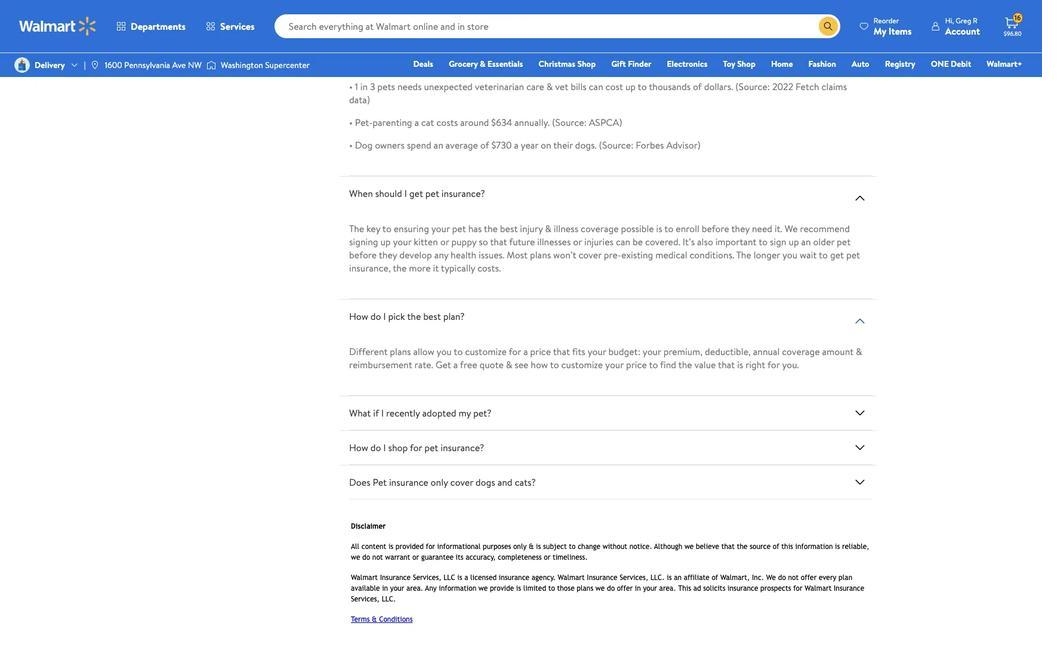 Task type: locate. For each thing, give the bounding box(es) containing it.
illness
[[554, 222, 579, 235]]

or right kitten
[[441, 235, 449, 248]]

i up ensuring
[[405, 187, 407, 200]]

• for • dog owners spend an average of $730 a year on their dogs. (source: forbes advisor)
[[349, 138, 353, 152]]

1 vertical spatial you
[[437, 345, 452, 358]]

•
[[349, 80, 353, 93], [349, 116, 353, 129], [349, 138, 353, 152]]

grocery & essentials link
[[444, 57, 529, 70]]

0 horizontal spatial pet
[[349, 57, 363, 70]]

• pet-parenting a cat costs around $634 annually. (source: aspca)
[[349, 116, 623, 129]]

0 horizontal spatial (source:
[[552, 116, 587, 129]]

of left $730
[[481, 138, 489, 152]]

insurance
[[366, 57, 405, 70], [389, 476, 429, 489]]

can inside 'the key to ensuring your pet has the best injury & illness coverage possible is to enroll before they need it. we recommend signing up your kitten or puppy so that future illnesses or injuries can be covered. it's also important to sign up an older pet before they develop any health issues. most plans won't cover pre-existing medical conditions. the longer you wait to get pet insurance, the more it typically costs.'
[[616, 235, 631, 248]]

vet
[[556, 80, 569, 93]]

& right the visits
[[784, 57, 790, 70]]

should for why
[[370, 22, 397, 35]]

1 horizontal spatial you
[[783, 248, 798, 262]]

up right key
[[381, 235, 391, 248]]

to left find
[[649, 358, 658, 371]]

get for when
[[410, 187, 423, 200]]

washington
[[221, 59, 263, 71]]

1 horizontal spatial of
[[693, 80, 702, 93]]

future
[[510, 235, 535, 248]]

of
[[693, 80, 702, 93], [481, 138, 489, 152]]

the left more
[[393, 262, 407, 275]]

home link
[[766, 57, 799, 70]]

free
[[460, 358, 477, 371]]

that left fits
[[553, 345, 570, 358]]

1 horizontal spatial can
[[589, 80, 604, 93]]

0 vertical spatial you
[[783, 248, 798, 262]]

best inside 'the key to ensuring your pet has the best injury & illness coverage possible is to enroll before they need it. we recommend signing up your kitten or puppy so that future illnesses or injuries can be covered. it's also important to sign up an older pet before they develop any health issues. most plans won't cover pre-existing medical conditions. the longer you wait to get pet insurance, the more it typically costs.'
[[500, 222, 518, 235]]

injury
[[520, 222, 543, 235]]

the left key
[[349, 222, 364, 235]]

recommend
[[801, 222, 850, 235]]

1 vertical spatial insurance?
[[442, 187, 485, 200]]

pet
[[349, 57, 363, 70], [373, 476, 387, 489]]

quote
[[480, 358, 504, 371]]

1 vertical spatial costs.
[[478, 262, 501, 275]]

that right value
[[718, 358, 735, 371]]

1 horizontal spatial they
[[732, 222, 750, 235]]

& right injury
[[545, 222, 552, 235]]

0 vertical spatial is
[[657, 222, 663, 235]]

costs.
[[841, 57, 864, 70], [478, 262, 501, 275]]

the right has
[[484, 222, 498, 235]]

2 vertical spatial •
[[349, 138, 353, 152]]

health right any
[[451, 248, 477, 262]]

• for • pet-parenting a cat costs around $634 annually. (source: aspca)
[[349, 116, 353, 129]]

1 horizontal spatial pet
[[373, 476, 387, 489]]

to inside • 1 in 3 pets needs unexpected veterinarian care & vet bills can cost up to thousands of dollars. (source: 2022 fetch claims data)
[[638, 80, 647, 93]]

how up "does"
[[349, 441, 368, 454]]

insurance up pets
[[366, 57, 405, 70]]

best left injury
[[500, 222, 518, 235]]

0 horizontal spatial of
[[481, 138, 489, 152]]

i right 'if'
[[381, 407, 384, 420]]

(source: down aspca)
[[599, 138, 634, 152]]

insurance? up has
[[442, 187, 485, 200]]

reorder
[[874, 15, 900, 25]]

the inside different plans allow you to customize for a price that fits your budget: your premium, deductible, annual coverage amount & reimbursement rate. get a free quote & see how to customize your price to find the value that is right for you.
[[679, 358, 693, 371]]

1 do from the top
[[371, 310, 381, 323]]

the key to ensuring your pet has the best injury & illness coverage possible is to enroll before they need it. we recommend signing up your kitten or puppy so that future illnesses or injuries can be covered. it's also important to sign up an older pet before they develop any health issues. most plans won't cover pre-existing medical conditions. the longer you wait to get pet insurance, the more it typically costs.
[[349, 222, 861, 275]]

up right sign
[[789, 235, 799, 248]]

1 horizontal spatial best
[[500, 222, 518, 235]]

how for how do i shop for pet insurance?
[[349, 441, 368, 454]]

essentials
[[488, 58, 523, 70]]

premium,
[[664, 345, 703, 358]]

1 how from the top
[[349, 310, 368, 323]]

i
[[399, 22, 402, 35], [405, 187, 407, 200], [384, 310, 386, 323], [381, 407, 384, 420], [384, 441, 386, 454]]

shop right 'toy'
[[738, 58, 756, 70]]

before up conditions.
[[702, 222, 730, 235]]

pet up '1'
[[349, 57, 363, 70]]

typically
[[441, 262, 475, 275]]

0 vertical spatial an
[[434, 138, 444, 152]]

1 horizontal spatial cover
[[544, 57, 567, 70]]

washington supercenter
[[221, 59, 310, 71]]

coverage up pre-
[[581, 222, 619, 235]]

services
[[220, 20, 255, 33]]

0 horizontal spatial health
[[451, 248, 477, 262]]

1 horizontal spatial (source:
[[599, 138, 634, 152]]

1 horizontal spatial is
[[738, 358, 744, 371]]

2 or from the left
[[574, 235, 582, 248]]

how
[[531, 358, 548, 371]]

a left how
[[524, 345, 528, 358]]

0 vertical spatial unexpected
[[569, 57, 618, 70]]

annual
[[754, 345, 780, 358]]

need
[[752, 222, 773, 235]]

important
[[716, 235, 757, 248]]

& inside 'the key to ensuring your pet has the best injury & illness coverage possible is to enroll before they need it. we recommend signing up your kitten or puppy so that future illnesses or injuries can be covered. it's also important to sign up an older pet before they develop any health issues. most plans won't cover pre-existing medical conditions. the longer you wait to get pet insurance, the more it typically costs.'
[[545, 222, 552, 235]]

1 horizontal spatial an
[[802, 235, 811, 248]]

plans right most
[[530, 248, 551, 262]]

spend
[[407, 138, 432, 152]]

covered.
[[646, 235, 681, 248]]

toy shop
[[723, 58, 756, 70]]

 image right nw
[[207, 59, 216, 71]]

should right why on the top left of page
[[370, 22, 397, 35]]

0 horizontal spatial costs.
[[478, 262, 501, 275]]

fetch
[[796, 80, 820, 93]]

0 vertical spatial cover
[[544, 57, 567, 70]]

best left plan?
[[423, 310, 441, 323]]

or left injuries
[[574, 235, 582, 248]]

for right quote
[[509, 345, 521, 358]]

an right spend
[[434, 138, 444, 152]]

1 vertical spatial should
[[375, 187, 402, 200]]

pet right "does"
[[373, 476, 387, 489]]

get right the wait
[[831, 248, 845, 262]]

can left help
[[407, 57, 422, 70]]

it
[[433, 262, 439, 275]]

1 vertical spatial do
[[371, 441, 381, 454]]

 image for 1600 pennsylvania ave nw
[[90, 60, 100, 70]]

electronics
[[667, 58, 708, 70]]

cover up vet on the right top
[[544, 57, 567, 70]]

0 horizontal spatial the
[[349, 222, 364, 235]]

of left dollars.
[[693, 80, 702, 93]]

coverage inside different plans allow you to customize for a price that fits your budget: your premium, deductible, annual coverage amount & reimbursement rate. get a free quote & see how to customize your price to find the value that is right for you.
[[782, 345, 820, 358]]

they left need
[[732, 222, 750, 235]]

& right amount
[[856, 345, 863, 358]]

preventive
[[646, 57, 690, 70]]

the
[[349, 222, 364, 235], [737, 248, 752, 262]]

2 horizontal spatial  image
[[207, 59, 216, 71]]

0 vertical spatial get
[[404, 22, 418, 35]]

2 horizontal spatial (source:
[[736, 80, 770, 93]]

0 horizontal spatial unexpected
[[424, 80, 473, 93]]

1 horizontal spatial coverage
[[782, 345, 820, 358]]

finder
[[628, 58, 652, 70]]

you right allow
[[437, 345, 452, 358]]

(source: down toy shop link
[[736, 80, 770, 93]]

unexpected
[[569, 57, 618, 70], [424, 80, 473, 93]]

to right key
[[383, 222, 392, 235]]

& left vet on the right top
[[547, 80, 553, 93]]

• left pet-
[[349, 116, 353, 129]]

& inside • 1 in 3 pets needs unexpected veterinarian care & vet bills can cost up to thousands of dollars. (source: 2022 fetch claims data)
[[547, 80, 553, 93]]

1 vertical spatial is
[[738, 358, 744, 371]]

how up different
[[349, 310, 368, 323]]

1 vertical spatial get
[[410, 187, 423, 200]]

|
[[84, 59, 86, 71]]

for left you. at the bottom of page
[[768, 358, 780, 371]]

fashion
[[809, 58, 837, 70]]

0 vertical spatial health
[[733, 57, 759, 70]]

also
[[698, 235, 714, 248]]

 image right |
[[90, 60, 100, 70]]

insurance?
[[436, 22, 480, 35], [442, 187, 485, 200], [441, 441, 484, 454]]

1 vertical spatial cover
[[579, 248, 602, 262]]

insurance? down my
[[441, 441, 484, 454]]

2 shop from the left
[[738, 58, 756, 70]]

• left dog
[[349, 138, 353, 152]]

& right grocery
[[480, 58, 486, 70]]

0 horizontal spatial up
[[381, 235, 391, 248]]

1 vertical spatial pet
[[373, 476, 387, 489]]

0 horizontal spatial cover
[[451, 476, 474, 489]]

i left the pick on the top
[[384, 310, 386, 323]]

advisor)
[[667, 138, 701, 152]]

costs. down the so
[[478, 262, 501, 275]]

1 shop from the left
[[578, 58, 596, 70]]

1 horizontal spatial shop
[[738, 58, 756, 70]]

pick
[[388, 310, 405, 323]]

an
[[434, 138, 444, 152], [802, 235, 811, 248]]

1 horizontal spatial before
[[702, 222, 730, 235]]

shop up "bills"
[[578, 58, 596, 70]]

can right "bills"
[[589, 80, 604, 93]]

2 vertical spatial insurance?
[[441, 441, 484, 454]]

1 horizontal spatial up
[[626, 80, 636, 93]]

before down key
[[349, 248, 377, 262]]

an left older
[[802, 235, 811, 248]]

is inside different plans allow you to customize for a price that fits your budget: your premium, deductible, annual coverage amount & reimbursement rate. get a free quote & see how to customize your price to find the value that is right for you.
[[738, 358, 744, 371]]

price right see
[[530, 345, 551, 358]]

0 vertical spatial coverage
[[581, 222, 619, 235]]

2 horizontal spatial that
[[718, 358, 735, 371]]

should for when
[[375, 187, 402, 200]]

registry link
[[880, 57, 921, 70]]

needs
[[398, 80, 422, 93]]

gift finder
[[612, 58, 652, 70]]

i left shop
[[384, 441, 386, 454]]

pets
[[378, 80, 395, 93]]

0 vertical spatial best
[[500, 222, 518, 235]]

1 vertical spatial coverage
[[782, 345, 820, 358]]

debit
[[951, 58, 972, 70]]

do for shop
[[371, 441, 381, 454]]

0 horizontal spatial you
[[437, 345, 452, 358]]

you inside different plans allow you to customize for a price that fits your budget: your premium, deductible, annual coverage amount & reimbursement rate. get a free quote & see how to customize your price to find the value that is right for you.
[[437, 345, 452, 358]]

how
[[349, 310, 368, 323], [349, 441, 368, 454]]

to down finder
[[638, 80, 647, 93]]

0 horizontal spatial an
[[434, 138, 444, 152]]

2022
[[773, 80, 794, 93]]

0 vertical spatial plans
[[530, 248, 551, 262]]

deals
[[414, 58, 434, 70]]

owners
[[375, 138, 405, 152]]

0 horizontal spatial plans
[[390, 345, 411, 358]]

most
[[507, 248, 528, 262]]

0 horizontal spatial that
[[490, 235, 507, 248]]

• left '1'
[[349, 80, 353, 93]]

one debit link
[[926, 57, 977, 70]]

• inside • 1 in 3 pets needs unexpected veterinarian care & vet bills can cost up to thousands of dollars. (source: 2022 fetch claims data)
[[349, 80, 353, 93]]

allow
[[414, 345, 435, 358]]

health left the visits
[[733, 57, 759, 70]]

0 horizontal spatial shop
[[578, 58, 596, 70]]

1 horizontal spatial that
[[553, 345, 570, 358]]

0 horizontal spatial or
[[441, 235, 449, 248]]

1 vertical spatial how
[[349, 441, 368, 454]]

get inside 'the key to ensuring your pet has the best injury & illness coverage possible is to enroll before they need it. we recommend signing up your kitten or puppy so that future illnesses or injuries can be covered. it's also important to sign up an older pet before they develop any health issues. most plans won't cover pre-existing medical conditions. the longer you wait to get pet insurance, the more it typically costs.'
[[831, 248, 845, 262]]

i for how do i pick the best plan?
[[384, 310, 386, 323]]

grocery & essentials
[[449, 58, 523, 70]]

when
[[349, 187, 373, 200]]

0 vertical spatial do
[[371, 310, 381, 323]]

3 • from the top
[[349, 138, 353, 152]]

0 vertical spatial insurance
[[366, 57, 405, 70]]

if
[[373, 407, 379, 420]]

& left see
[[506, 358, 513, 371]]

they right signing
[[379, 248, 397, 262]]

customize right how
[[562, 358, 603, 371]]

account
[[946, 24, 981, 37]]

price left find
[[626, 358, 647, 371]]

up right cost
[[626, 80, 636, 93]]

customize left see
[[465, 345, 507, 358]]

plans inside 'the key to ensuring your pet has the best injury & illness coverage possible is to enroll before they need it. we recommend signing up your kitten or puppy so that future illnesses or injuries can be covered. it's also important to sign up an older pet before they develop any health issues. most plans won't cover pre-existing medical conditions. the longer you wait to get pet insurance, the more it typically costs.'
[[530, 248, 551, 262]]

(source: up their
[[552, 116, 587, 129]]

dollars.
[[705, 80, 734, 93]]

get up deals on the left top
[[404, 22, 418, 35]]

existing
[[622, 248, 654, 262]]

does pet insurance only cover dogs and cats? image
[[853, 475, 868, 490]]

your
[[466, 57, 485, 70], [432, 222, 450, 235], [393, 235, 412, 248], [588, 345, 607, 358], [643, 345, 662, 358], [606, 358, 624, 371]]

to right how
[[550, 358, 559, 371]]

illnesses
[[538, 235, 571, 248]]

1 vertical spatial an
[[802, 235, 811, 248]]

the right find
[[679, 358, 693, 371]]

is right possible
[[657, 222, 663, 235]]

 image left "delivery"
[[14, 57, 30, 73]]

costs,
[[620, 57, 644, 70]]

that right the so
[[490, 235, 507, 248]]

why should i get pet insurance?
[[349, 22, 480, 35]]

do
[[371, 310, 381, 323], [371, 441, 381, 454]]

0 vertical spatial costs.
[[841, 57, 864, 70]]

2 vertical spatial (source:
[[599, 138, 634, 152]]

recently
[[386, 407, 420, 420]]

costs
[[437, 116, 458, 129]]

to left sign
[[759, 235, 768, 248]]

plans left allow
[[390, 345, 411, 358]]

1 vertical spatial can
[[589, 80, 604, 93]]

auto
[[852, 58, 870, 70]]

unexpected down keep
[[424, 80, 473, 93]]

insurance left the only
[[389, 476, 429, 489]]

get up ensuring
[[410, 187, 423, 200]]

to right get
[[454, 345, 463, 358]]

you inside 'the key to ensuring your pet has the best injury & illness coverage possible is to enroll before they need it. we recommend signing up your kitten or puppy so that future illnesses or injuries can be covered. it's also important to sign up an older pet before they develop any health issues. most plans won't cover pre-existing medical conditions. the longer you wait to get pet insurance, the more it typically costs.'
[[783, 248, 798, 262]]

coverage right annual
[[782, 345, 820, 358]]

1 horizontal spatial health
[[733, 57, 759, 70]]

deals link
[[408, 57, 439, 70]]

1 vertical spatial before
[[349, 248, 377, 262]]

insurance? for why should i get pet insurance?
[[436, 22, 480, 35]]

1 vertical spatial the
[[737, 248, 752, 262]]

i for when should i get pet insurance?
[[405, 187, 407, 200]]

cat
[[422, 116, 434, 129]]

cover left pre-
[[579, 248, 602, 262]]

the right the pick on the top
[[407, 310, 421, 323]]

does pet insurance only cover dogs and cats?
[[349, 476, 536, 489]]

0 horizontal spatial they
[[379, 248, 397, 262]]

costs. up claims
[[841, 57, 864, 70]]

do left shop
[[371, 441, 381, 454]]

 image for delivery
[[14, 57, 30, 73]]

2 • from the top
[[349, 116, 353, 129]]

0 vertical spatial insurance?
[[436, 22, 480, 35]]

0 vertical spatial (source:
[[736, 80, 770, 93]]

a left cat
[[415, 116, 419, 129]]

cover right the only
[[451, 476, 474, 489]]

0 horizontal spatial can
[[407, 57, 422, 70]]

0 horizontal spatial best
[[423, 310, 441, 323]]

1 horizontal spatial customize
[[562, 358, 603, 371]]

1 horizontal spatial or
[[574, 235, 582, 248]]

costs. inside 'the key to ensuring your pet has the best injury & illness coverage possible is to enroll before they need it. we recommend signing up your kitten or puppy so that future illnesses or injuries can be covered. it's also important to sign up an older pet before they develop any health issues. most plans won't cover pre-existing medical conditions. the longer you wait to get pet insurance, the more it typically costs.'
[[478, 262, 501, 275]]

1 vertical spatial •
[[349, 116, 353, 129]]

insurance? up keep
[[436, 22, 480, 35]]

0 vertical spatial should
[[370, 22, 397, 35]]

i for how do i shop for pet insurance?
[[384, 441, 386, 454]]

2 how from the top
[[349, 441, 368, 454]]

search icon image
[[824, 21, 834, 31]]

1 vertical spatial health
[[451, 248, 477, 262]]

1 • from the top
[[349, 80, 353, 93]]

2 do from the top
[[371, 441, 381, 454]]

0 vertical spatial how
[[349, 310, 368, 323]]

1 vertical spatial plans
[[390, 345, 411, 358]]

you left the wait
[[783, 248, 798, 262]]

how do i shop for pet insurance?
[[349, 441, 484, 454]]

i right why on the top left of page
[[399, 22, 402, 35]]

do left the pick on the top
[[371, 310, 381, 323]]

2 horizontal spatial can
[[616, 235, 631, 248]]

enroll
[[676, 222, 700, 235]]

1 horizontal spatial  image
[[90, 60, 100, 70]]

0 horizontal spatial is
[[657, 222, 663, 235]]

cover
[[544, 57, 567, 70], [579, 248, 602, 262], [451, 476, 474, 489]]

can left "be"
[[616, 235, 631, 248]]

wait
[[800, 248, 817, 262]]

insurance? for when should i get pet insurance?
[[442, 187, 485, 200]]

issues.
[[479, 248, 505, 262]]

is left right at the right bottom of the page
[[738, 358, 744, 371]]

 image
[[14, 57, 30, 73], [207, 59, 216, 71], [90, 60, 100, 70]]

registry
[[885, 58, 916, 70]]

to left enroll
[[665, 222, 674, 235]]

1 horizontal spatial unexpected
[[569, 57, 618, 70]]

unexpected up "bills"
[[569, 57, 618, 70]]

0 vertical spatial •
[[349, 80, 353, 93]]

you
[[783, 248, 798, 262], [437, 345, 452, 358]]

nw
[[188, 59, 202, 71]]

2 vertical spatial get
[[831, 248, 845, 262]]

3
[[370, 80, 375, 93]]

different plans allow you to customize for a price that fits your budget: your premium, deductible, annual coverage amount & reimbursement rate. get a free quote & see how to customize your price to find the value that is right for you.
[[349, 345, 863, 371]]

0 horizontal spatial  image
[[14, 57, 30, 73]]



Task type: describe. For each thing, give the bounding box(es) containing it.
my
[[874, 24, 887, 37]]

1 horizontal spatial price
[[626, 358, 647, 371]]

grocery
[[449, 58, 478, 70]]

data)
[[349, 93, 370, 106]]

2 horizontal spatial for
[[768, 358, 780, 371]]

& left "routine"
[[692, 57, 699, 70]]

pet-
[[355, 116, 373, 129]]

more
[[409, 262, 431, 275]]

how do i pick the best plan? image
[[853, 314, 868, 328]]

departments
[[131, 20, 186, 33]]

around
[[460, 116, 489, 129]]

medication
[[793, 57, 839, 70]]

reimbursement
[[349, 358, 413, 371]]

auto link
[[847, 57, 875, 70]]

christmas shop
[[539, 58, 596, 70]]

coverage inside 'the key to ensuring your pet has the best injury & illness coverage possible is to enroll before they need it. we recommend signing up your kitten or puppy so that future illnesses or injuries can be covered. it's also important to sign up an older pet before they develop any health issues. most plans won't cover pre-existing medical conditions. the longer you wait to get pet insurance, the more it typically costs.'
[[581, 222, 619, 235]]

and
[[498, 476, 513, 489]]

toy
[[723, 58, 736, 70]]

unexpected inside • 1 in 3 pets needs unexpected veterinarian care & vet bills can cost up to thousands of dollars. (source: 2022 fetch claims data)
[[424, 80, 473, 93]]

0 horizontal spatial customize
[[465, 345, 507, 358]]

of inside • 1 in 3 pets needs unexpected veterinarian care & vet bills can cost up to thousands of dollars. (source: 2022 fetch claims data)
[[693, 80, 702, 93]]

visits
[[761, 57, 782, 70]]

hi, greg r account
[[946, 15, 981, 37]]

Search search field
[[275, 14, 841, 38]]

0 vertical spatial before
[[702, 222, 730, 235]]

walmart image
[[19, 17, 97, 36]]

keep
[[444, 57, 464, 70]]

pennsylvania
[[124, 59, 170, 71]]

toy shop link
[[718, 57, 761, 70]]

develop
[[400, 248, 432, 262]]

1
[[355, 80, 358, 93]]

adopted
[[422, 407, 457, 420]]

get for why
[[404, 22, 418, 35]]

annually.
[[515, 116, 550, 129]]

bills
[[571, 80, 587, 93]]

0 vertical spatial can
[[407, 57, 422, 70]]

1 or from the left
[[441, 235, 449, 248]]

ensuring
[[394, 222, 429, 235]]

help
[[424, 57, 442, 70]]

possible
[[621, 222, 654, 235]]

0 horizontal spatial for
[[410, 441, 422, 454]]

how do i pick the best plan?
[[349, 310, 465, 323]]

i for what if i recently adopted my pet?
[[381, 407, 384, 420]]

what
[[349, 407, 371, 420]]

gift
[[612, 58, 626, 70]]

1 horizontal spatial for
[[509, 345, 521, 358]]

shop for christmas shop
[[578, 58, 596, 70]]

cost
[[606, 80, 624, 93]]

when should i get pet insurance?
[[349, 187, 485, 200]]

does
[[349, 476, 371, 489]]

plan?
[[444, 310, 465, 323]]

plans inside different plans allow you to customize for a price that fits your budget: your premium, deductible, annual coverage amount & reimbursement rate. get a free quote & see how to customize your price to find the value that is right for you.
[[390, 345, 411, 358]]

what if i recently adopted my pet? image
[[853, 406, 868, 420]]

reorder my items
[[874, 15, 912, 37]]

any
[[435, 248, 449, 262]]

be
[[633, 235, 643, 248]]

0 vertical spatial the
[[349, 222, 364, 235]]

deductible,
[[705, 345, 751, 358]]

2 vertical spatial cover
[[451, 476, 474, 489]]

one debit
[[931, 58, 972, 70]]

1 vertical spatial of
[[481, 138, 489, 152]]

i for why should i get pet insurance?
[[399, 22, 402, 35]]

signing
[[349, 235, 378, 248]]

hi,
[[946, 15, 955, 25]]

supercenter
[[265, 59, 310, 71]]

how do i shop for pet insurance? image
[[853, 441, 868, 455]]

one
[[931, 58, 949, 70]]

Walmart Site-Wide search field
[[275, 14, 841, 38]]

shop for toy shop
[[738, 58, 756, 70]]

(source: inside • 1 in 3 pets needs unexpected veterinarian care & vet bills can cost up to thousands of dollars. (source: 2022 fetch claims data)
[[736, 80, 770, 93]]

2 horizontal spatial up
[[789, 235, 799, 248]]

items
[[889, 24, 912, 37]]

cover inside 'the key to ensuring your pet has the best injury & illness coverage possible is to enroll before they need it. we recommend signing up your kitten or puppy so that future illnesses or injuries can be covered. it's also important to sign up an older pet before they develop any health issues. most plans won't cover pre-existing medical conditions. the longer you wait to get pet insurance, the more it typically costs.'
[[579, 248, 602, 262]]

1600 pennsylvania ave nw
[[105, 59, 202, 71]]

forbes
[[636, 138, 664, 152]]

get
[[436, 358, 451, 371]]

won't
[[554, 248, 577, 262]]

older
[[814, 235, 835, 248]]

rate.
[[415, 358, 433, 371]]

a right get
[[454, 358, 458, 371]]

longer
[[754, 248, 781, 262]]

you.
[[783, 358, 800, 371]]

medical
[[656, 248, 688, 262]]

0 vertical spatial they
[[732, 222, 750, 235]]

 image for washington supercenter
[[207, 59, 216, 71]]

$634
[[492, 116, 513, 129]]

0 vertical spatial pet
[[349, 57, 363, 70]]

christmas shop link
[[534, 57, 601, 70]]

shop
[[388, 441, 408, 454]]

& right healthy
[[535, 57, 542, 70]]

amount
[[823, 345, 854, 358]]

is inside 'the key to ensuring your pet has the best injury & illness coverage possible is to enroll before they need it. we recommend signing up your kitten or puppy so that future illnesses or injuries can be covered. it's also important to sign up an older pet before they develop any health issues. most plans won't cover pre-existing medical conditions. the longer you wait to get pet insurance, the more it typically costs.'
[[657, 222, 663, 235]]

what if i recently adopted my pet?
[[349, 407, 492, 420]]

a left year
[[514, 138, 519, 152]]

1 horizontal spatial the
[[737, 248, 752, 262]]

services button
[[196, 12, 265, 41]]

• for • 1 in 3 pets needs unexpected veterinarian care & vet bills can cost up to thousands of dollars. (source: 2022 fetch claims data)
[[349, 80, 353, 93]]

conditions.
[[690, 248, 735, 262]]

1 vertical spatial best
[[423, 310, 441, 323]]

health inside 'the key to ensuring your pet has the best injury & illness coverage possible is to enroll before they need it. we recommend signing up your kitten or puppy so that future illnesses or injuries can be covered. it's also important to sign up an older pet before they develop any health issues. most plans won't cover pre-existing medical conditions. the longer you wait to get pet insurance, the more it typically costs.'
[[451, 248, 477, 262]]

0 horizontal spatial price
[[530, 345, 551, 358]]

healthy
[[503, 57, 533, 70]]

can inside • 1 in 3 pets needs unexpected veterinarian care & vet bills can cost up to thousands of dollars. (source: 2022 fetch claims data)
[[589, 80, 604, 93]]

1 vertical spatial insurance
[[389, 476, 429, 489]]

kitten
[[414, 235, 438, 248]]

claims
[[822, 80, 848, 93]]

to right the wait
[[819, 248, 828, 262]]

an inside 'the key to ensuring your pet has the best injury & illness coverage possible is to enroll before they need it. we recommend signing up your kitten or puppy so that future illnesses or injuries can be covered. it's also important to sign up an older pet before they develop any health issues. most plans won't cover pre-existing medical conditions. the longer you wait to get pet insurance, the more it typically costs.'
[[802, 235, 811, 248]]

dog
[[355, 138, 373, 152]]

when should i get pet insurance? image
[[853, 191, 868, 205]]

0 horizontal spatial before
[[349, 248, 377, 262]]

how for how do i pick the best plan?
[[349, 310, 368, 323]]

up inside • 1 in 3 pets needs unexpected veterinarian care & vet bills can cost up to thousands of dollars. (source: 2022 fetch claims data)
[[626, 80, 636, 93]]

it.
[[775, 222, 783, 235]]

that inside 'the key to ensuring your pet has the best injury & illness coverage possible is to enroll before they need it. we recommend signing up your kitten or puppy so that future illnesses or injuries can be covered. it's also important to sign up an older pet before they develop any health issues. most plans won't cover pre-existing medical conditions. the longer you wait to get pet insurance, the more it typically costs.'
[[490, 235, 507, 248]]

pet insurance can help keep your pet healthy & cover unexpected costs, preventive & routine health visits & medication costs.
[[349, 57, 864, 70]]

on
[[541, 138, 552, 152]]

see
[[515, 358, 529, 371]]

why should i get pet insurance? image
[[853, 26, 868, 41]]

aspca)
[[589, 116, 623, 129]]

my
[[459, 407, 471, 420]]

16
[[1015, 13, 1022, 23]]

ave
[[172, 59, 186, 71]]

1 vertical spatial (source:
[[552, 116, 587, 129]]

we
[[785, 222, 798, 235]]

only
[[431, 476, 448, 489]]

it's
[[683, 235, 695, 248]]

do for pick
[[371, 310, 381, 323]]

so
[[479, 235, 488, 248]]

1 horizontal spatial costs.
[[841, 57, 864, 70]]



Task type: vqa. For each thing, say whether or not it's contained in the screenshot.
24
no



